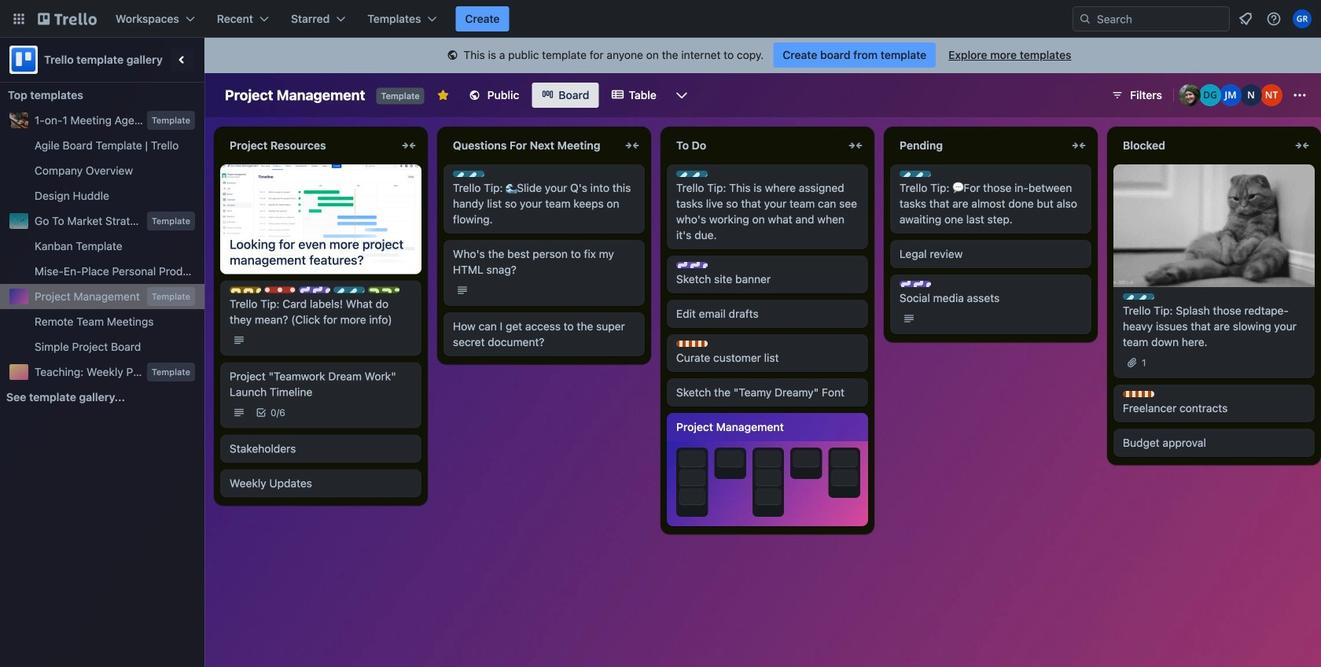 Task type: describe. For each thing, give the bounding box(es) containing it.
Search field
[[1092, 8, 1230, 30]]

back to home image
[[38, 6, 97, 31]]

open information menu image
[[1266, 11, 1282, 27]]

2 collapse list image from the left
[[1293, 136, 1312, 155]]

color: sky, title: "trello tip" element for second collapse list icon from the left
[[677, 171, 708, 177]]

0 notifications image
[[1237, 9, 1255, 28]]

1 horizontal spatial color: purple, title: "design team" element
[[677, 262, 708, 268]]

trello logo image
[[9, 46, 38, 74]]

greg robinson (gregrobinson96) image
[[1293, 9, 1312, 28]]

3 collapse list image from the left
[[1070, 136, 1089, 155]]

color: sky, title: "trello tip" element for third collapse list icon from left
[[900, 171, 931, 177]]

color: lime, title: "halp" element
[[368, 287, 400, 293]]

2 horizontal spatial color: purple, title: "design team" element
[[900, 281, 931, 287]]

1 horizontal spatial color: orange, title: "one more step" element
[[1123, 391, 1155, 397]]

star or unstar board image
[[437, 89, 450, 101]]

0 horizontal spatial color: purple, title: "design team" element
[[299, 287, 330, 293]]

primary element
[[0, 0, 1322, 38]]



Task type: locate. For each thing, give the bounding box(es) containing it.
1 horizontal spatial collapse list image
[[846, 136, 865, 155]]

2 collapse list image from the left
[[846, 136, 865, 155]]

color: sky, title: "trello tip" element for 1st collapse list image from the left
[[453, 171, 485, 177]]

devan goldstein (devangoldstein2) image
[[1200, 84, 1222, 106]]

0 horizontal spatial color: orange, title: "one more step" element
[[677, 341, 708, 347]]

0 horizontal spatial collapse list image
[[400, 136, 418, 155]]

workspace navigation collapse icon image
[[171, 49, 194, 71]]

1 collapse list image from the left
[[400, 136, 418, 155]]

collapse list image
[[400, 136, 418, 155], [846, 136, 865, 155], [1070, 136, 1089, 155]]

None text field
[[890, 133, 1067, 158], [1114, 133, 1290, 158], [890, 133, 1067, 158], [1114, 133, 1290, 158]]

customize views image
[[674, 87, 690, 103]]

2 horizontal spatial collapse list image
[[1070, 136, 1089, 155]]

caity (caity) image
[[1179, 84, 1201, 106]]

show menu image
[[1292, 87, 1308, 103]]

0 vertical spatial color: orange, title: "one more step" element
[[677, 341, 708, 347]]

color: red, title: "priority" element
[[264, 287, 296, 293]]

jordan mirchev (jordan_mirchev) image
[[1220, 84, 1242, 106]]

color: yellow, title: "copy request" element
[[230, 287, 261, 293]]

None text field
[[220, 133, 396, 158], [444, 133, 620, 158], [667, 133, 843, 158], [220, 133, 396, 158], [444, 133, 620, 158], [667, 133, 843, 158]]

sm image
[[445, 48, 461, 64]]

1 vertical spatial color: orange, title: "one more step" element
[[1123, 391, 1155, 397]]

nic (nicoletollefson1) image
[[1241, 84, 1263, 106]]

1 collapse list image from the left
[[623, 136, 642, 155]]

Board name text field
[[217, 83, 373, 108]]

collapse list image
[[623, 136, 642, 155], [1293, 136, 1312, 155]]

0 horizontal spatial collapse list image
[[623, 136, 642, 155]]

search image
[[1079, 13, 1092, 25]]

color: purple, title: "design team" element
[[677, 262, 708, 268], [900, 281, 931, 287], [299, 287, 330, 293]]

color: sky, title: "trello tip" element
[[453, 171, 485, 177], [677, 171, 708, 177], [900, 171, 931, 177], [334, 287, 365, 293], [1123, 293, 1155, 300]]

1 horizontal spatial collapse list image
[[1293, 136, 1312, 155]]

nicole tang (nicoletang31) image
[[1261, 84, 1283, 106]]

color: orange, title: "one more step" element
[[677, 341, 708, 347], [1123, 391, 1155, 397]]



Task type: vqa. For each thing, say whether or not it's contained in the screenshot.
Due dates are added, changed, or approaching on a card you're watching's Due
no



